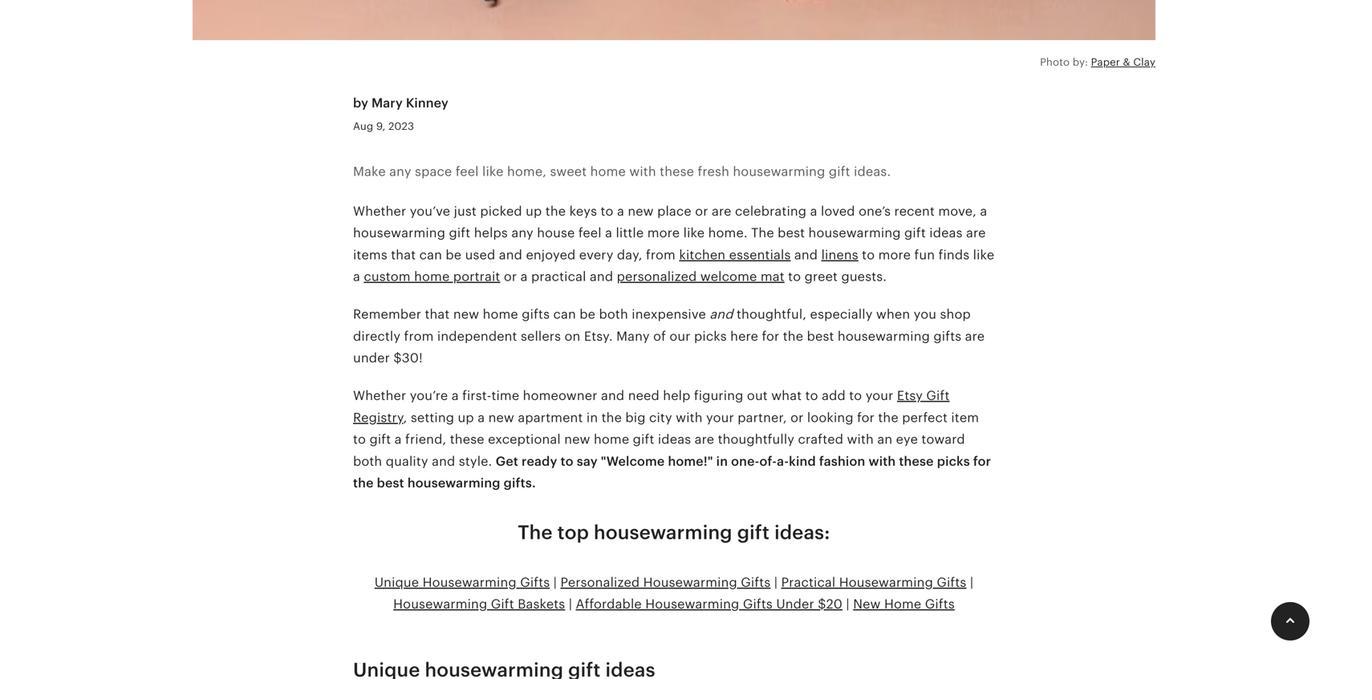 Task type: vqa. For each thing, say whether or not it's contained in the screenshot.
kitchen essentials and linens
yes



Task type: locate. For each thing, give the bounding box(es) containing it.
the up an
[[879, 411, 899, 425]]

gifts left under
[[743, 598, 773, 612]]

1 vertical spatial picks
[[937, 455, 970, 469]]

1 vertical spatial your
[[706, 411, 734, 425]]

1 vertical spatial like
[[684, 226, 705, 240]]

1 horizontal spatial like
[[684, 226, 705, 240]]

or inside whether you've just picked up the keys to a new place or are celebrating a loved one's recent move, a housewarming gift helps any house feel a little more like home. the best housewarming gift ideas are items that can be used and enjoyed every day, from
[[695, 204, 708, 219]]

the inside whether you've just picked up the keys to a new place or are celebrating a loved one's recent move, a housewarming gift helps any house feel a little more like home. the best housewarming gift ideas are items that can be used and enjoyed every day, from
[[546, 204, 566, 219]]

ideas:
[[775, 522, 831, 544]]

0 vertical spatial any
[[389, 165, 412, 179]]

to left say
[[561, 455, 574, 469]]

0 vertical spatial the
[[751, 226, 774, 240]]

like
[[482, 165, 504, 179], [684, 226, 705, 240], [973, 248, 995, 262]]

gifts up baskets
[[520, 576, 550, 590]]

1 horizontal spatial any
[[512, 226, 534, 240]]

0 horizontal spatial in
[[587, 411, 598, 425]]

loved
[[821, 204, 855, 219]]

and up greet
[[795, 248, 818, 262]]

for inside the , setting up a new apartment in the big city with your partner, or looking for the perfect item to gift a friend, these exceptional new home gift ideas are thoughtfully crafted with an eye toward both quality and style.
[[857, 411, 875, 425]]

gift down just
[[449, 226, 471, 240]]

1 vertical spatial best
[[807, 329, 834, 344]]

up up house
[[526, 204, 542, 219]]

gifts inside the thoughtful, especially when you shop directly from independent sellers on etsy. many of our picks here for the best housewarming gifts are under $30!
[[934, 329, 962, 344]]

figuring
[[694, 389, 744, 404]]

more
[[648, 226, 680, 240], [879, 248, 911, 262]]

on
[[565, 329, 581, 344]]

0 vertical spatial for
[[762, 329, 780, 344]]

1 vertical spatial whether
[[353, 389, 406, 404]]

1 vertical spatial the
[[518, 522, 553, 544]]

0 horizontal spatial for
[[762, 329, 780, 344]]

time
[[492, 389, 520, 404]]

home up the '"welcome'
[[594, 433, 630, 447]]

up down first-
[[458, 411, 474, 425]]

any inside whether you've just picked up the keys to a new place or are celebrating a loved one's recent move, a housewarming gift helps any house feel a little more like home. the best housewarming gift ideas are items that can be used and enjoyed every day, from
[[512, 226, 534, 240]]

0 horizontal spatial gifts
[[522, 308, 550, 322]]

1 vertical spatial feel
[[579, 226, 602, 240]]

from up personalized
[[646, 248, 676, 262]]

0 vertical spatial can
[[420, 248, 442, 262]]

in
[[587, 411, 598, 425], [717, 455, 728, 469]]

best housewarming gift ideas: an image showing numerous modern handmade ceramic flower vases in muted colors from etsy image
[[193, 0, 1156, 50]]

1 horizontal spatial up
[[526, 204, 542, 219]]

best down celebrating
[[778, 226, 805, 240]]

to down registry
[[353, 433, 366, 447]]

in down homeowner
[[587, 411, 598, 425]]

a
[[617, 204, 624, 219], [810, 204, 818, 219], [980, 204, 988, 219], [605, 226, 613, 240], [353, 270, 360, 284], [521, 270, 528, 284], [452, 389, 459, 404], [478, 411, 485, 425], [395, 433, 402, 447]]

practical
[[782, 576, 836, 590]]

the
[[751, 226, 774, 240], [518, 522, 553, 544]]

1 vertical spatial up
[[458, 411, 474, 425]]

that up custom
[[391, 248, 416, 262]]

picks inside get ready to say "welcome home!" in one-of-a-kind fashion with these picks for the best housewarming gifts.
[[937, 455, 970, 469]]

0 vertical spatial be
[[446, 248, 462, 262]]

big
[[626, 411, 646, 425]]

ideas up finds
[[930, 226, 963, 240]]

1 whether from the top
[[353, 204, 406, 219]]

kitchen essentials link
[[679, 248, 791, 262]]

to inside whether you've just picked up the keys to a new place or are celebrating a loved one's recent move, a housewarming gift helps any house feel a little more like home. the best housewarming gift ideas are items that can be used and enjoyed every day, from
[[601, 204, 614, 219]]

ideas
[[930, 226, 963, 240], [658, 433, 691, 447]]

0 vertical spatial in
[[587, 411, 598, 425]]

our
[[670, 329, 691, 344]]

0 vertical spatial whether
[[353, 204, 406, 219]]

home inside the , setting up a new apartment in the big city with your partner, or looking for the perfect item to gift a friend, these exceptional new home gift ideas are thoughtfully crafted with an eye toward both quality and style.
[[594, 433, 630, 447]]

in left one-
[[717, 455, 728, 469]]

unique housewarming gifts | personalized housewarming gifts | practical housewarming gifts | housewarming gift baskets | affordable housewarming gifts under $20 | new home gifts
[[375, 576, 974, 612]]

with left an
[[847, 433, 874, 447]]

2 vertical spatial these
[[899, 455, 934, 469]]

exceptional
[[488, 433, 561, 447]]

practical
[[531, 270, 586, 284]]

2 horizontal spatial for
[[974, 455, 992, 469]]

best inside whether you've just picked up the keys to a new place or are celebrating a loved one's recent move, a housewarming gift helps any house feel a little more like home. the best housewarming gift ideas are items that can be used and enjoyed every day, from
[[778, 226, 805, 240]]

whether for whether you're a first-time homeowner and need help figuring out what to add to your
[[353, 389, 406, 404]]

0 vertical spatial both
[[599, 308, 628, 322]]

1 vertical spatial any
[[512, 226, 534, 240]]

whether up registry
[[353, 389, 406, 404]]

1 horizontal spatial your
[[866, 389, 894, 404]]

the up essentials
[[751, 226, 774, 240]]

feel
[[456, 165, 479, 179], [579, 226, 602, 240]]

housewarming up the housewarming gift baskets link
[[423, 576, 517, 590]]

any down picked
[[512, 226, 534, 240]]

0 vertical spatial gift
[[927, 389, 950, 404]]

or right portrait
[[504, 270, 517, 284]]

2 horizontal spatial like
[[973, 248, 995, 262]]

and down 'friend,'
[[432, 455, 455, 469]]

and down helps
[[499, 248, 523, 262]]

0 horizontal spatial feel
[[456, 165, 479, 179]]

the down thoughtful, on the top right of the page
[[783, 329, 804, 344]]

1 horizontal spatial ideas
[[930, 226, 963, 240]]

1 vertical spatial for
[[857, 411, 875, 425]]

a left loved
[[810, 204, 818, 219]]

1 horizontal spatial the
[[751, 226, 774, 240]]

0 horizontal spatial like
[[482, 165, 504, 179]]

a down items in the left top of the page
[[353, 270, 360, 284]]

in inside get ready to say "welcome home!" in one-of-a-kind fashion with these picks for the best housewarming gifts.
[[717, 455, 728, 469]]

from up $30!
[[404, 329, 434, 344]]

0 horizontal spatial more
[[648, 226, 680, 240]]

0 vertical spatial like
[[482, 165, 504, 179]]

like inside to more fun finds like a
[[973, 248, 995, 262]]

ideas down city
[[658, 433, 691, 447]]

1 horizontal spatial gifts
[[934, 329, 962, 344]]

0 vertical spatial that
[[391, 248, 416, 262]]

0 horizontal spatial from
[[404, 329, 434, 344]]

0 vertical spatial ideas
[[930, 226, 963, 240]]

the down registry
[[353, 476, 374, 491]]

when
[[877, 308, 911, 322]]

feel up every
[[579, 226, 602, 240]]

housewarming
[[423, 576, 517, 590], [644, 576, 738, 590], [839, 576, 934, 590], [393, 598, 488, 612], [646, 598, 740, 612]]

or inside the , setting up a new apartment in the big city with your partner, or looking for the perfect item to gift a friend, these exceptional new home gift ideas are thoughtfully crafted with an eye toward both quality and style.
[[791, 411, 804, 425]]

to right the add
[[849, 389, 862, 404]]

new up say
[[565, 433, 590, 447]]

these down eye
[[899, 455, 934, 469]]

a up 'quality'
[[395, 433, 402, 447]]

custom home portrait link
[[364, 270, 500, 284]]

from inside whether you've just picked up the keys to a new place or are celebrating a loved one's recent move, a housewarming gift helps any house feel a little more like home. the best housewarming gift ideas are items that can be used and enjoyed every day, from
[[646, 248, 676, 262]]

with inside get ready to say "welcome home!" in one-of-a-kind fashion with these picks for the best housewarming gifts.
[[869, 455, 896, 469]]

what
[[772, 389, 802, 404]]

aug
[[353, 120, 374, 132]]

to up the 'guests.'
[[862, 248, 875, 262]]

for down thoughtful, on the top right of the page
[[762, 329, 780, 344]]

1 vertical spatial that
[[425, 308, 450, 322]]

or down what
[[791, 411, 804, 425]]

any right the make
[[389, 165, 412, 179]]

1 vertical spatial more
[[879, 248, 911, 262]]

linens
[[822, 248, 859, 262]]

more down place at the top of the page
[[648, 226, 680, 240]]

gift inside etsy gift registry
[[927, 389, 950, 404]]

1 vertical spatial from
[[404, 329, 434, 344]]

for down the item
[[974, 455, 992, 469]]

remember
[[353, 308, 421, 322]]

home!"
[[668, 455, 713, 469]]

are
[[712, 204, 732, 219], [967, 226, 986, 240], [965, 329, 985, 344], [695, 433, 715, 447]]

housewarming inside get ready to say "welcome home!" in one-of-a-kind fashion with these picks for the best housewarming gifts.
[[408, 476, 501, 491]]

2 horizontal spatial these
[[899, 455, 934, 469]]

crafted
[[798, 433, 844, 447]]

new home gifts link
[[853, 598, 955, 612]]

space
[[415, 165, 452, 179]]

in inside the , setting up a new apartment in the big city with your partner, or looking for the perfect item to gift a friend, these exceptional new home gift ideas are thoughtfully crafted with an eye toward both quality and style.
[[587, 411, 598, 425]]

house
[[537, 226, 575, 240]]

best inside get ready to say "welcome home!" in one-of-a-kind fashion with these picks for the best housewarming gifts.
[[377, 476, 404, 491]]

0 vertical spatial best
[[778, 226, 805, 240]]

1 horizontal spatial more
[[879, 248, 911, 262]]

gifts up affordable housewarming gifts under $20 link in the bottom of the page
[[741, 576, 771, 590]]

home,
[[507, 165, 547, 179]]

whether
[[353, 204, 406, 219], [353, 389, 406, 404]]

1 horizontal spatial that
[[425, 308, 450, 322]]

0 horizontal spatial best
[[377, 476, 404, 491]]

0 horizontal spatial your
[[706, 411, 734, 425]]

up inside the , setting up a new apartment in the big city with your partner, or looking for the perfect item to gift a friend, these exceptional new home gift ideas are thoughtfully crafted with an eye toward both quality and style.
[[458, 411, 474, 425]]

be
[[446, 248, 462, 262], [580, 308, 596, 322]]

style.
[[459, 455, 492, 469]]

0 horizontal spatial that
[[391, 248, 416, 262]]

housewarming down style.
[[408, 476, 501, 491]]

feel right space on the top of the page
[[456, 165, 479, 179]]

like left home,
[[482, 165, 504, 179]]

can up on
[[553, 308, 576, 322]]

picks down toward
[[937, 455, 970, 469]]

photo
[[1040, 56, 1070, 68]]

are down shop
[[965, 329, 985, 344]]

housewarming down the when at the top
[[838, 329, 930, 344]]

both up etsy.
[[599, 308, 628, 322]]

0 vertical spatial these
[[660, 165, 694, 179]]

1 vertical spatial gift
[[491, 598, 514, 612]]

$30!
[[394, 351, 423, 366]]

a inside to more fun finds like a
[[353, 270, 360, 284]]

1 horizontal spatial gift
[[927, 389, 950, 404]]

to inside to more fun finds like a
[[862, 248, 875, 262]]

an
[[878, 433, 893, 447]]

perfect
[[902, 411, 948, 425]]

0 horizontal spatial up
[[458, 411, 474, 425]]

to inside the , setting up a new apartment in the big city with your partner, or looking for the perfect item to gift a friend, these exceptional new home gift ideas are thoughtfully crafted with an eye toward both quality and style.
[[353, 433, 366, 447]]

0 vertical spatial more
[[648, 226, 680, 240]]

1 vertical spatial gifts
[[934, 329, 962, 344]]

0 horizontal spatial picks
[[694, 329, 727, 344]]

gift inside unique housewarming gifts | personalized housewarming gifts | practical housewarming gifts | housewarming gift baskets | affordable housewarming gifts under $20 | new home gifts
[[491, 598, 514, 612]]

affordable housewarming gifts under $20 link
[[576, 598, 843, 612]]

the up house
[[546, 204, 566, 219]]

in for apartment
[[587, 411, 598, 425]]

the
[[546, 204, 566, 219], [783, 329, 804, 344], [602, 411, 622, 425], [879, 411, 899, 425], [353, 476, 374, 491]]

gifts up sellers
[[522, 308, 550, 322]]

up inside whether you've just picked up the keys to a new place or are celebrating a loved one's recent move, a housewarming gift helps any house feel a little more like home. the best housewarming gift ideas are items that can be used and enjoyed every day, from
[[526, 204, 542, 219]]

your down 'figuring'
[[706, 411, 734, 425]]

best down especially
[[807, 329, 834, 344]]

0 vertical spatial from
[[646, 248, 676, 262]]

1 horizontal spatial in
[[717, 455, 728, 469]]

0 horizontal spatial ideas
[[658, 433, 691, 447]]

best
[[778, 226, 805, 240], [807, 329, 834, 344], [377, 476, 404, 491]]

gifts down shop
[[934, 329, 962, 344]]

any
[[389, 165, 412, 179], [512, 226, 534, 240]]

your left etsy
[[866, 389, 894, 404]]

whether down the make
[[353, 204, 406, 219]]

housewarming up items in the left top of the page
[[353, 226, 446, 240]]

$20
[[818, 598, 843, 612]]

thoughtful,
[[737, 308, 807, 322]]

best down 'quality'
[[377, 476, 404, 491]]

or right place at the top of the page
[[695, 204, 708, 219]]

both
[[599, 308, 628, 322], [353, 455, 382, 469]]

both inside the , setting up a new apartment in the big city with your partner, or looking for the perfect item to gift a friend, these exceptional new home gift ideas are thoughtfully crafted with an eye toward both quality and style.
[[353, 455, 382, 469]]

2 vertical spatial for
[[974, 455, 992, 469]]

personalized welcome mat link
[[617, 270, 785, 284]]

2 vertical spatial or
[[791, 411, 804, 425]]

0 vertical spatial up
[[526, 204, 542, 219]]

1 vertical spatial both
[[353, 455, 382, 469]]

1 horizontal spatial feel
[[579, 226, 602, 240]]

sweet
[[550, 165, 587, 179]]

the inside the thoughtful, especially when you shop directly from independent sellers on etsy. many of our picks here for the best housewarming gifts are under $30!
[[783, 329, 804, 344]]

gift up perfect
[[927, 389, 950, 404]]

0 vertical spatial gifts
[[522, 308, 550, 322]]

especially
[[810, 308, 873, 322]]

1 horizontal spatial be
[[580, 308, 596, 322]]

1 horizontal spatial or
[[695, 204, 708, 219]]

0 horizontal spatial can
[[420, 248, 442, 262]]

0 vertical spatial or
[[695, 204, 708, 219]]

for inside get ready to say "welcome home!" in one-of-a-kind fashion with these picks for the best housewarming gifts.
[[974, 455, 992, 469]]

both left 'quality'
[[353, 455, 382, 469]]

the inside get ready to say "welcome home!" in one-of-a-kind fashion with these picks for the best housewarming gifts.
[[353, 476, 374, 491]]

and
[[499, 248, 523, 262], [795, 248, 818, 262], [590, 270, 613, 284], [710, 308, 733, 322], [601, 389, 625, 404], [432, 455, 455, 469]]

be left used
[[446, 248, 462, 262]]

etsy.
[[584, 329, 613, 344]]

move,
[[939, 204, 977, 219]]

1 vertical spatial ideas
[[658, 433, 691, 447]]

picks right our
[[694, 329, 727, 344]]

1 horizontal spatial for
[[857, 411, 875, 425]]

0 horizontal spatial both
[[353, 455, 382, 469]]

can up custom home portrait link
[[420, 248, 442, 262]]

1 horizontal spatial can
[[553, 308, 576, 322]]

like for make
[[482, 165, 504, 179]]

these
[[660, 165, 694, 179], [450, 433, 485, 447], [899, 455, 934, 469]]

1 horizontal spatial best
[[778, 226, 805, 240]]

1 vertical spatial can
[[553, 308, 576, 322]]

with down an
[[869, 455, 896, 469]]

picks
[[694, 329, 727, 344], [937, 455, 970, 469]]

1 horizontal spatial picks
[[937, 455, 970, 469]]

of-
[[760, 455, 777, 469]]

gift left baskets
[[491, 598, 514, 612]]

fun
[[915, 248, 935, 262]]

picks for here
[[694, 329, 727, 344]]

for inside the thoughtful, especially when you shop directly from independent sellers on etsy. many of our picks here for the best housewarming gifts are under $30!
[[762, 329, 780, 344]]

to more fun finds like a
[[353, 248, 995, 284]]

like up kitchen
[[684, 226, 705, 240]]

1 vertical spatial or
[[504, 270, 517, 284]]

eye
[[896, 433, 918, 447]]

paper
[[1091, 56, 1121, 68]]

that
[[391, 248, 416, 262], [425, 308, 450, 322]]

1 vertical spatial these
[[450, 433, 485, 447]]

2 horizontal spatial best
[[807, 329, 834, 344]]

the left top
[[518, 522, 553, 544]]

gift left ideas.
[[829, 165, 851, 179]]

a-
[[777, 455, 789, 469]]

0 horizontal spatial gift
[[491, 598, 514, 612]]

welcome
[[701, 270, 757, 284]]

are down move,
[[967, 226, 986, 240]]

these up style.
[[450, 433, 485, 447]]

more left fun on the top right of the page
[[879, 248, 911, 262]]

one-
[[731, 455, 760, 469]]

2 horizontal spatial or
[[791, 411, 804, 425]]

0 vertical spatial picks
[[694, 329, 727, 344]]

2 whether from the top
[[353, 389, 406, 404]]

2 vertical spatial like
[[973, 248, 995, 262]]

kitchen essentials and linens
[[679, 248, 859, 262]]

1 vertical spatial in
[[717, 455, 728, 469]]

whether for whether you've just picked up the keys to a new place or are celebrating a loved one's recent move, a housewarming gift helps any house feel a little more like home. the best housewarming gift ideas are items that can be used and enjoyed every day, from
[[353, 204, 406, 219]]

setting
[[411, 411, 454, 425]]

keys
[[570, 204, 597, 219]]

and down every
[[590, 270, 613, 284]]

baskets
[[518, 598, 565, 612]]

to left the add
[[806, 389, 819, 404]]

0 horizontal spatial be
[[446, 248, 462, 262]]

a left first-
[[452, 389, 459, 404]]

0 horizontal spatial these
[[450, 433, 485, 447]]

2 vertical spatial best
[[377, 476, 404, 491]]

whether inside whether you've just picked up the keys to a new place or are celebrating a loved one's recent move, a housewarming gift helps any house feel a little more like home. the best housewarming gift ideas are items that can be used and enjoyed every day, from
[[353, 204, 406, 219]]

home up independent
[[483, 308, 518, 322]]

1 vertical spatial be
[[580, 308, 596, 322]]

are up home!"
[[695, 433, 715, 447]]

items
[[353, 248, 388, 262]]

1 horizontal spatial from
[[646, 248, 676, 262]]

mary
[[372, 96, 403, 110]]

from
[[646, 248, 676, 262], [404, 329, 434, 344]]

housewarming up home
[[839, 576, 934, 590]]

ideas inside whether you've just picked up the keys to a new place or are celebrating a loved one's recent move, a housewarming gift helps any house feel a little more like home. the best housewarming gift ideas are items that can be used and enjoyed every day, from
[[930, 226, 963, 240]]

picks inside the thoughtful, especially when you shop directly from independent sellers on etsy. many of our picks here for the best housewarming gifts are under $30!
[[694, 329, 727, 344]]



Task type: describe. For each thing, give the bounding box(es) containing it.
by:
[[1073, 56, 1089, 68]]

housewarming up linens link
[[809, 226, 901, 240]]

like inside whether you've just picked up the keys to a new place or are celebrating a loved one's recent move, a housewarming gift helps any house feel a little more like home. the best housewarming gift ideas are items that can be used and enjoyed every day, from
[[684, 226, 705, 240]]

a left little
[[605, 226, 613, 240]]

by mary kinney
[[353, 96, 449, 110]]

kind
[[789, 455, 816, 469]]

1 horizontal spatial these
[[660, 165, 694, 179]]

0 horizontal spatial any
[[389, 165, 412, 179]]

gift down big
[[633, 433, 655, 447]]

day,
[[617, 248, 643, 262]]

that inside whether you've just picked up the keys to a new place or are celebrating a loved one's recent move, a housewarming gift helps any house feel a little more like home. the best housewarming gift ideas are items that can be used and enjoyed every day, from
[[391, 248, 416, 262]]

and left need
[[601, 389, 625, 404]]

for for partner,
[[857, 411, 875, 425]]

make
[[353, 165, 386, 179]]

picks for for
[[937, 455, 970, 469]]

get
[[496, 455, 519, 469]]

are inside the thoughtful, especially when you shop directly from independent sellers on etsy. many of our picks here for the best housewarming gifts are under $30!
[[965, 329, 985, 344]]

like for to
[[973, 248, 995, 262]]

to right "mat"
[[788, 270, 801, 284]]

out
[[747, 389, 768, 404]]

enjoyed
[[526, 248, 576, 262]]

are up home.
[[712, 204, 732, 219]]

essentials
[[729, 248, 791, 262]]

home right custom
[[414, 270, 450, 284]]

get ready to say "welcome home!" in one-of-a-kind fashion with these picks for the best housewarming gifts.
[[353, 455, 992, 491]]

kitchen
[[679, 248, 726, 262]]

affordable
[[576, 598, 642, 612]]

say
[[577, 455, 598, 469]]

housewarming up celebrating
[[733, 165, 826, 179]]

add
[[822, 389, 846, 404]]

new
[[853, 598, 881, 612]]

inexpensive
[[632, 308, 706, 322]]

can inside whether you've just picked up the keys to a new place or are celebrating a loved one's recent move, a housewarming gift helps any house feel a little more like home. the best housewarming gift ideas are items that can be used and enjoyed every day, from
[[420, 248, 442, 262]]

a down first-
[[478, 411, 485, 425]]

housewarming up personalized housewarming gifts link
[[594, 522, 733, 544]]

best inside the thoughtful, especially when you shop directly from independent sellers on etsy. many of our picks here for the best housewarming gifts are under $30!
[[807, 329, 834, 344]]

registry
[[353, 411, 403, 425]]

sellers
[[521, 329, 561, 344]]

gifts up new home gifts link on the bottom of page
[[937, 576, 967, 590]]

ideas.
[[854, 165, 891, 179]]

under
[[353, 351, 390, 366]]

recent
[[895, 204, 935, 219]]

to inside get ready to say "welcome home!" in one-of-a-kind fashion with these picks for the best housewarming gifts.
[[561, 455, 574, 469]]

home
[[885, 598, 922, 612]]

etsy gift registry link
[[353, 389, 950, 425]]

0 horizontal spatial or
[[504, 270, 517, 284]]

the left big
[[602, 411, 622, 425]]

whether you've just picked up the keys to a new place or are celebrating a loved one's recent move, a housewarming gift helps any house feel a little more like home. the best housewarming gift ideas are items that can be used and enjoyed every day, from
[[353, 204, 988, 262]]

one's
[[859, 204, 891, 219]]

&
[[1123, 56, 1131, 68]]

0 vertical spatial your
[[866, 389, 894, 404]]

the inside whether you've just picked up the keys to a new place or are celebrating a loved one's recent move, a housewarming gift helps any house feel a little more like home. the best housewarming gift ideas are items that can be used and enjoyed every day, from
[[751, 226, 774, 240]]

for for with
[[974, 455, 992, 469]]

gifts right home
[[925, 598, 955, 612]]

unique
[[375, 576, 419, 590]]

place
[[658, 204, 692, 219]]

here
[[731, 329, 759, 344]]

gift down the recent
[[905, 226, 926, 240]]

quality
[[386, 455, 428, 469]]

home right sweet
[[591, 165, 626, 179]]

friend,
[[405, 433, 447, 447]]

9,
[[376, 120, 386, 132]]

a down enjoyed
[[521, 270, 528, 284]]

from inside the thoughtful, especially when you shop directly from independent sellers on etsy. many of our picks here for the best housewarming gifts are under $30!
[[404, 329, 434, 344]]

make any space feel like home, sweet home with these fresh housewarming gift ideas.
[[353, 165, 891, 179]]

a right move,
[[980, 204, 988, 219]]

1 horizontal spatial both
[[599, 308, 628, 322]]

housewarming down personalized housewarming gifts link
[[646, 598, 740, 612]]

finds
[[939, 248, 970, 262]]

unique housewarming gifts link
[[375, 576, 550, 590]]

and inside whether you've just picked up the keys to a new place or are celebrating a loved one's recent move, a housewarming gift helps any house feel a little more like home. the best housewarming gift ideas are items that can be used and enjoyed every day, from
[[499, 248, 523, 262]]

picked
[[480, 204, 522, 219]]

clay
[[1134, 56, 1156, 68]]

fresh
[[698, 165, 730, 179]]

shop
[[940, 308, 971, 322]]

portrait
[[453, 270, 500, 284]]

new up independent
[[453, 308, 479, 322]]

more inside whether you've just picked up the keys to a new place or are celebrating a loved one's recent move, a housewarming gift helps any house feel a little more like home. the best housewarming gift ideas are items that can be used and enjoyed every day, from
[[648, 226, 680, 240]]

personalized
[[561, 576, 640, 590]]

and up here
[[710, 308, 733, 322]]

kinney
[[406, 96, 449, 110]]

thoughtful, especially when you shop directly from independent sellers on etsy. many of our picks here for the best housewarming gifts are under $30!
[[353, 308, 985, 366]]

0 horizontal spatial the
[[518, 522, 553, 544]]

item
[[952, 411, 980, 425]]

city
[[649, 411, 673, 425]]

in for home!"
[[717, 455, 728, 469]]

gift down registry
[[370, 433, 391, 447]]

gift left ideas:
[[738, 522, 770, 544]]

custom home portrait or a practical and personalized welcome mat to greet guests.
[[364, 270, 887, 284]]

0 vertical spatial feel
[[456, 165, 479, 179]]

housewarming up affordable housewarming gifts under $20 link in the bottom of the page
[[644, 576, 738, 590]]

mat
[[761, 270, 785, 284]]

every
[[579, 248, 614, 262]]

guests.
[[842, 270, 887, 284]]

ideas inside the , setting up a new apartment in the big city with your partner, or looking for the perfect item to gift a friend, these exceptional new home gift ideas are thoughtfully crafted with an eye toward both quality and style.
[[658, 433, 691, 447]]

are inside the , setting up a new apartment in the big city with your partner, or looking for the perfect item to gift a friend, these exceptional new home gift ideas are thoughtfully crafted with an eye toward both quality and style.
[[695, 433, 715, 447]]

just
[[454, 204, 477, 219]]

etsy gift registry
[[353, 389, 950, 425]]

of
[[653, 329, 666, 344]]

"welcome
[[601, 455, 665, 469]]

gifts.
[[504, 476, 536, 491]]

feel inside whether you've just picked up the keys to a new place or are celebrating a loved one's recent move, a housewarming gift helps any house feel a little more like home. the best housewarming gift ideas are items that can be used and enjoyed every day, from
[[579, 226, 602, 240]]

helps
[[474, 226, 508, 240]]

the top housewarming gift ideas:
[[518, 522, 831, 544]]

you've
[[410, 204, 451, 219]]

new inside whether you've just picked up the keys to a new place or are celebrating a loved one's recent move, a housewarming gift helps any house feel a little more like home. the best housewarming gift ideas are items that can be used and enjoyed every day, from
[[628, 204, 654, 219]]

housewarming down unique housewarming gifts link
[[393, 598, 488, 612]]

remember that new home gifts can be both inexpensive and
[[353, 308, 733, 322]]

these inside get ready to say "welcome home!" in one-of-a-kind fashion with these picks for the best housewarming gifts.
[[899, 455, 934, 469]]

under
[[777, 598, 815, 612]]

, setting up a new apartment in the big city with your partner, or looking for the perfect item to gift a friend, these exceptional new home gift ideas are thoughtfully crafted with an eye toward both quality and style.
[[353, 411, 980, 469]]

top
[[558, 522, 589, 544]]

more inside to more fun finds like a
[[879, 248, 911, 262]]

with down "help"
[[676, 411, 703, 425]]

custom
[[364, 270, 411, 284]]

photo by: paper & clay
[[1040, 56, 1156, 68]]

2023
[[389, 120, 414, 132]]

looking
[[807, 411, 854, 425]]

a up little
[[617, 204, 624, 219]]

and inside the , setting up a new apartment in the big city with your partner, or looking for the perfect item to gift a friend, these exceptional new home gift ideas are thoughtfully crafted with an eye toward both quality and style.
[[432, 455, 455, 469]]

with up little
[[630, 165, 656, 179]]

your inside the , setting up a new apartment in the big city with your partner, or looking for the perfect item to gift a friend, these exceptional new home gift ideas are thoughtfully crafted with an eye toward both quality and style.
[[706, 411, 734, 425]]

help
[[663, 389, 691, 404]]

new down 'time'
[[489, 411, 515, 425]]

personalized housewarming gifts link
[[561, 576, 771, 590]]

thoughtfully
[[718, 433, 795, 447]]

you
[[914, 308, 937, 322]]

first-
[[462, 389, 492, 404]]

you're
[[410, 389, 448, 404]]

be inside whether you've just picked up the keys to a new place or are celebrating a loved one's recent move, a housewarming gift helps any house feel a little more like home. the best housewarming gift ideas are items that can be used and enjoyed every day, from
[[446, 248, 462, 262]]

independent
[[437, 329, 517, 344]]

little
[[616, 226, 644, 240]]

housewarming inside the thoughtful, especially when you shop directly from independent sellers on etsy. many of our picks here for the best housewarming gifts are under $30!
[[838, 329, 930, 344]]

these inside the , setting up a new apartment in the big city with your partner, or looking for the perfect item to gift a friend, these exceptional new home gift ideas are thoughtfully crafted with an eye toward both quality and style.
[[450, 433, 485, 447]]



